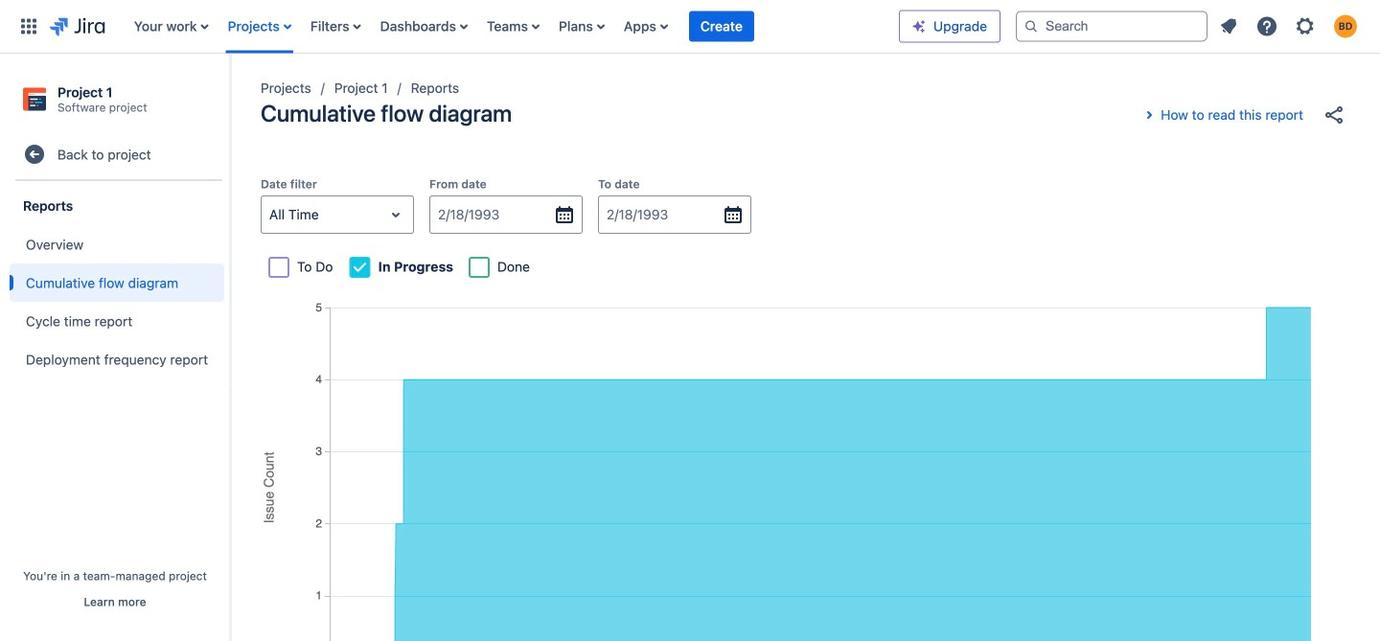 Task type: describe. For each thing, give the bounding box(es) containing it.
settings image
[[1295, 15, 1318, 38]]

help image
[[1256, 15, 1279, 38]]

1 horizontal spatial list
[[1212, 9, 1369, 44]]

appswitcher icon image
[[17, 15, 40, 38]]

how to read this report image
[[1138, 104, 1161, 127]]

your profile and settings image
[[1335, 15, 1358, 38]]



Task type: locate. For each thing, give the bounding box(es) containing it.
open image
[[385, 203, 408, 226]]

group inside sidebar element
[[10, 181, 224, 385]]

primary element
[[12, 0, 900, 53]]

group
[[10, 181, 224, 385]]

notifications image
[[1218, 15, 1241, 38]]

sidebar navigation image
[[209, 61, 251, 130]]

None text field
[[438, 205, 442, 224]]

search image
[[1024, 19, 1040, 34]]

None search field
[[1016, 11, 1208, 42]]

list item
[[689, 0, 755, 53]]

0 horizontal spatial list
[[124, 0, 900, 53]]

jira image
[[50, 15, 105, 38], [50, 15, 105, 38]]

list
[[124, 0, 900, 53], [1212, 9, 1369, 44]]

sidebar element
[[0, 54, 230, 642]]

None text field
[[269, 205, 273, 224], [607, 205, 611, 224], [269, 205, 273, 224], [607, 205, 611, 224]]

Search field
[[1016, 11, 1208, 42]]

banner
[[0, 0, 1381, 54]]



Task type: vqa. For each thing, say whether or not it's contained in the screenshot.
open image
yes



